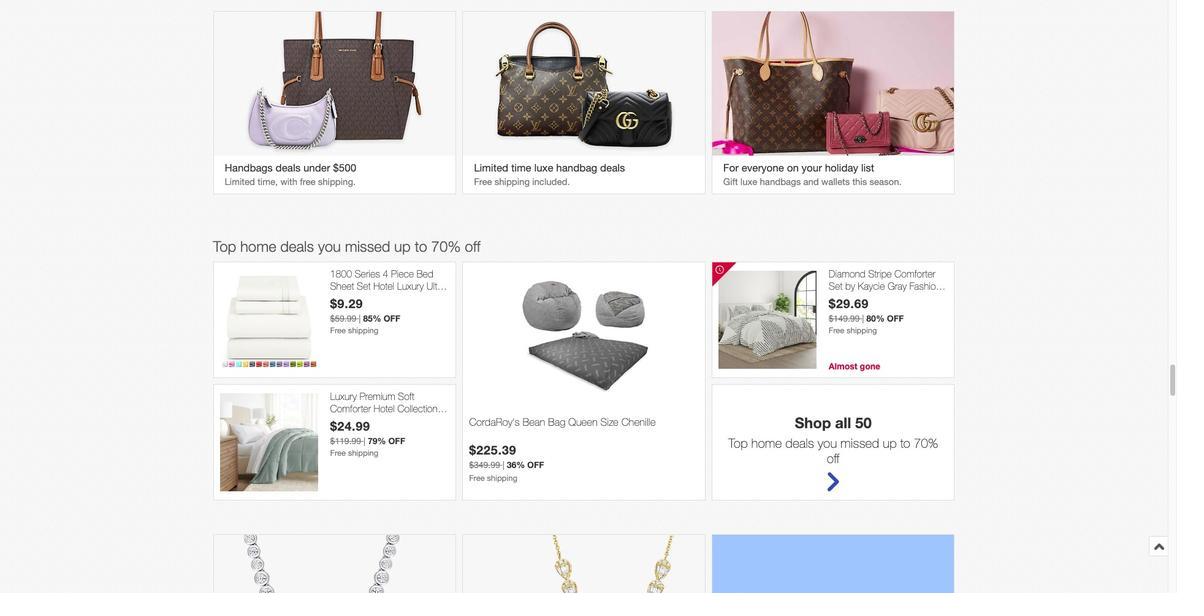Task type: vqa. For each thing, say whether or not it's contained in the screenshot.
Limited time luxe handbag deals Free shipping included. at the top of the page
yes



Task type: describe. For each thing, give the bounding box(es) containing it.
time,
[[258, 177, 278, 187]]

top inside shop all 50 top home deals you missed up to 70% off
[[728, 436, 748, 451]]

| for $29.69
[[862, 314, 864, 324]]

shipping for $29.69
[[847, 326, 877, 335]]

80%
[[867, 313, 885, 324]]

ultra
[[427, 281, 445, 292]]

luxury inside luxury premium soft comforter hotel collection by kaycie gray
[[330, 391, 357, 403]]

| for $24.99
[[364, 436, 366, 446]]

cordaroy's
[[469, 416, 520, 429]]

series
[[355, 269, 380, 280]]

| for $9.29
[[359, 314, 361, 324]]

handbag
[[556, 162, 597, 174]]

$9.29
[[330, 296, 363, 311]]

79%
[[368, 436, 386, 446]]

bean
[[523, 416, 545, 429]]

cordaroy's bean bag queen size chenille link
[[469, 416, 699, 443]]

almost
[[829, 361, 858, 372]]

top home deals you missed up to 70% off
[[213, 238, 481, 255]]

up inside shop all 50 top home deals you missed up to 70% off
[[883, 436, 897, 451]]

1800 series 4 piece bed sheet set hotel luxury ultra soft deep pocket sheets set link
[[330, 269, 450, 315]]

$500
[[333, 162, 356, 174]]

collection
[[397, 403, 438, 414]]

$225.39
[[469, 443, 517, 457]]

gone
[[860, 361, 881, 372]]

under
[[303, 162, 330, 174]]

gift
[[723, 177, 738, 187]]

1800
[[330, 269, 352, 280]]

deals inside shop all 50 top home deals you missed up to 70% off
[[786, 436, 814, 451]]

0 vertical spatial home
[[240, 238, 276, 255]]

sheet
[[330, 281, 354, 292]]

$24.99
[[330, 419, 370, 433]]

this
[[853, 177, 867, 187]]

and
[[804, 177, 819, 187]]

$149.99
[[829, 314, 860, 324]]

free
[[300, 177, 316, 187]]

limited inside limited time luxe handbag deals free shipping included.
[[474, 162, 508, 174]]

pocket
[[374, 292, 402, 303]]

off inside shop all 50 top home deals you missed up to 70% off
[[827, 452, 840, 466]]

on
[[787, 162, 799, 174]]

included.
[[532, 177, 570, 187]]

$225.39 $349.99 | 36% off free shipping
[[469, 443, 544, 483]]

comforter inside luxury premium soft comforter hotel collection by kaycie gray
[[330, 403, 371, 414]]

wallets
[[822, 177, 850, 187]]

off for $29.69
[[887, 313, 904, 324]]

$349.99
[[469, 461, 500, 470]]

soft inside the "1800 series 4 piece bed sheet set hotel luxury ultra soft deep pocket sheets set"
[[330, 292, 347, 303]]

bag
[[548, 416, 566, 429]]

1800 series 4 piece bed sheet set hotel luxury ultra soft deep pocket sheets set
[[330, 269, 445, 315]]

luxury inside the "1800 series 4 piece bed sheet set hotel luxury ultra soft deep pocket sheets set"
[[397, 281, 424, 292]]

70% inside shop all 50 top home deals you missed up to 70% off
[[914, 436, 938, 451]]

chenille
[[622, 416, 656, 429]]

off for $225.39
[[527, 460, 544, 470]]

diamond
[[829, 269, 866, 280]]

shipping.
[[318, 177, 356, 187]]

fashion
[[910, 281, 941, 292]]

deep
[[349, 292, 371, 303]]

luxury premium soft comforter hotel collection by kaycie gray link
[[330, 391, 450, 426]]

0 vertical spatial missed
[[345, 238, 390, 255]]

diamond stripe comforter set by kaycie gray fashion down alternative filling link
[[829, 269, 948, 303]]



Task type: locate. For each thing, give the bounding box(es) containing it.
free inside $225.39 $349.99 | 36% off free shipping
[[469, 474, 485, 483]]

missed down 50 at the right of the page
[[841, 436, 879, 451]]

shipping down the 85%
[[348, 326, 378, 335]]

1 vertical spatial home
[[752, 436, 782, 451]]

with
[[280, 177, 297, 187]]

comforter up $24.99
[[330, 403, 371, 414]]

hotel inside luxury premium soft comforter hotel collection by kaycie gray
[[374, 403, 395, 414]]

diamond stripe comforter set by kaycie gray fashion down alternative filling
[[829, 269, 941, 303]]

0 horizontal spatial 70%
[[431, 238, 461, 255]]

you down shop
[[818, 436, 837, 451]]

shipping inside $24.99 $119.99 | 79% off free shipping
[[348, 449, 378, 458]]

0 horizontal spatial soft
[[330, 292, 347, 303]]

soft
[[330, 292, 347, 303], [398, 391, 414, 403]]

premium
[[360, 391, 395, 403]]

0 vertical spatial top
[[213, 238, 236, 255]]

luxury up $24.99
[[330, 391, 357, 403]]

1 horizontal spatial comforter
[[895, 269, 936, 280]]

0 vertical spatial comforter
[[895, 269, 936, 280]]

0 vertical spatial gray
[[888, 281, 907, 292]]

kaycie
[[858, 281, 885, 292], [343, 415, 370, 426]]

limited
[[474, 162, 508, 174], [225, 177, 255, 187]]

piece
[[391, 269, 414, 280]]

limited time luxe handbag deals free shipping included.
[[474, 162, 625, 187]]

0 horizontal spatial up
[[394, 238, 411, 255]]

shipping inside $9.29 $59.99 | 85% off free shipping
[[348, 326, 378, 335]]

shipping inside $225.39 $349.99 | 36% off free shipping
[[487, 474, 517, 483]]

by down diamond
[[845, 281, 855, 292]]

handbags
[[225, 162, 273, 174]]

1 horizontal spatial up
[[883, 436, 897, 451]]

shipping for $225.39
[[487, 474, 517, 483]]

all
[[835, 415, 851, 432]]

1 vertical spatial comforter
[[330, 403, 371, 414]]

stripe
[[868, 269, 892, 280]]

4
[[383, 269, 388, 280]]

1 horizontal spatial home
[[752, 436, 782, 451]]

home
[[240, 238, 276, 255], [752, 436, 782, 451]]

off inside $225.39 $349.99 | 36% off free shipping
[[527, 460, 544, 470]]

alternative
[[855, 292, 897, 303]]

0 horizontal spatial kaycie
[[343, 415, 370, 426]]

$24.99 $119.99 | 79% off free shipping
[[330, 419, 405, 458]]

off for $9.29
[[384, 313, 401, 324]]

free for $225.39
[[469, 474, 485, 483]]

soft down sheet
[[330, 292, 347, 303]]

you inside shop all 50 top home deals you missed up to 70% off
[[818, 436, 837, 451]]

0 horizontal spatial luxe
[[534, 162, 553, 174]]

almost gone
[[829, 361, 881, 372]]

off
[[465, 238, 481, 255], [384, 313, 401, 324], [887, 313, 904, 324], [388, 436, 405, 446], [827, 452, 840, 466], [527, 460, 544, 470]]

set up down
[[829, 281, 843, 292]]

by
[[845, 281, 855, 292], [330, 415, 340, 426]]

luxe right gift
[[741, 177, 758, 187]]

comforter inside diamond stripe comforter set by kaycie gray fashion down alternative filling
[[895, 269, 936, 280]]

hotel inside the "1800 series 4 piece bed sheet set hotel luxury ultra soft deep pocket sheets set"
[[373, 281, 394, 292]]

0 vertical spatial hotel
[[373, 281, 394, 292]]

| inside $24.99 $119.99 | 79% off free shipping
[[364, 436, 366, 446]]

by up $119.99
[[330, 415, 340, 426]]

you up 1800
[[318, 238, 341, 255]]

0 horizontal spatial gray
[[373, 415, 392, 426]]

shipping for $24.99
[[348, 449, 378, 458]]

shipping down the 80%
[[847, 326, 877, 335]]

$29.69
[[829, 296, 869, 311]]

| left "36%"
[[503, 461, 505, 470]]

1 horizontal spatial to
[[900, 436, 910, 451]]

0 vertical spatial soft
[[330, 292, 347, 303]]

free for $24.99
[[330, 449, 346, 458]]

0 horizontal spatial to
[[415, 238, 427, 255]]

1 vertical spatial kaycie
[[343, 415, 370, 426]]

up
[[394, 238, 411, 255], [883, 436, 897, 451]]

shop
[[795, 415, 831, 432]]

1 vertical spatial gray
[[373, 415, 392, 426]]

| inside $225.39 $349.99 | 36% off free shipping
[[503, 461, 505, 470]]

kaycie inside luxury premium soft comforter hotel collection by kaycie gray
[[343, 415, 370, 426]]

0 vertical spatial you
[[318, 238, 341, 255]]

1 horizontal spatial top
[[728, 436, 748, 451]]

deals inside "handbags deals under $500 limited time, with free shipping."
[[276, 162, 301, 174]]

free inside $29.69 $149.99 | 80% off free shipping
[[829, 326, 845, 335]]

1 vertical spatial you
[[818, 436, 837, 451]]

shop all 50 top home deals you missed up to 70% off
[[728, 415, 938, 466]]

1 horizontal spatial limited
[[474, 162, 508, 174]]

home inside shop all 50 top home deals you missed up to 70% off
[[752, 436, 782, 451]]

0 horizontal spatial limited
[[225, 177, 255, 187]]

70%
[[431, 238, 461, 255], [914, 436, 938, 451]]

0 vertical spatial luxury
[[397, 281, 424, 292]]

shipping inside $29.69 $149.99 | 80% off free shipping
[[847, 326, 877, 335]]

kaycie inside diamond stripe comforter set by kaycie gray fashion down alternative filling
[[858, 281, 885, 292]]

shipping inside limited time luxe handbag deals free shipping included.
[[495, 177, 530, 187]]

1 vertical spatial limited
[[225, 177, 255, 187]]

|
[[359, 314, 361, 324], [862, 314, 864, 324], [364, 436, 366, 446], [503, 461, 505, 470]]

missed up series
[[345, 238, 390, 255]]

down
[[829, 292, 853, 303]]

season.
[[870, 177, 902, 187]]

to
[[415, 238, 427, 255], [900, 436, 910, 451]]

deals
[[276, 162, 301, 174], [600, 162, 625, 174], [280, 238, 314, 255], [786, 436, 814, 451]]

bed
[[417, 269, 433, 280]]

gray up "filling"
[[888, 281, 907, 292]]

time
[[511, 162, 531, 174]]

0 horizontal spatial by
[[330, 415, 340, 426]]

filling
[[900, 292, 922, 303]]

0 horizontal spatial you
[[318, 238, 341, 255]]

| left 79%
[[364, 436, 366, 446]]

gray inside diamond stripe comforter set by kaycie gray fashion down alternative filling
[[888, 281, 907, 292]]

by inside luxury premium soft comforter hotel collection by kaycie gray
[[330, 415, 340, 426]]

0 vertical spatial up
[[394, 238, 411, 255]]

queen
[[568, 416, 598, 429]]

free inside $24.99 $119.99 | 79% off free shipping
[[330, 449, 346, 458]]

top
[[213, 238, 236, 255], [728, 436, 748, 451]]

1 vertical spatial luxury
[[330, 391, 357, 403]]

gray inside luxury premium soft comforter hotel collection by kaycie gray
[[373, 415, 392, 426]]

50
[[855, 415, 872, 432]]

to inside shop all 50 top home deals you missed up to 70% off
[[900, 436, 910, 451]]

comforter
[[895, 269, 936, 280], [330, 403, 371, 414]]

set
[[357, 281, 371, 292], [829, 281, 843, 292], [330, 304, 344, 315]]

for
[[723, 162, 739, 174]]

1 hotel from the top
[[373, 281, 394, 292]]

shipping for limited
[[495, 177, 530, 187]]

2 horizontal spatial set
[[829, 281, 843, 292]]

0 vertical spatial to
[[415, 238, 427, 255]]

list
[[861, 162, 875, 174]]

0 vertical spatial kaycie
[[858, 281, 885, 292]]

shipping down "time"
[[495, 177, 530, 187]]

set inside diamond stripe comforter set by kaycie gray fashion down alternative filling
[[829, 281, 843, 292]]

you
[[318, 238, 341, 255], [818, 436, 837, 451]]

comforter up the fashion
[[895, 269, 936, 280]]

1 vertical spatial 70%
[[914, 436, 938, 451]]

luxe up the included.
[[534, 162, 553, 174]]

| inside $29.69 $149.99 | 80% off free shipping
[[862, 314, 864, 324]]

1 vertical spatial soft
[[398, 391, 414, 403]]

free for limited
[[474, 177, 492, 187]]

1 vertical spatial to
[[900, 436, 910, 451]]

soft up the collection
[[398, 391, 414, 403]]

0 vertical spatial luxe
[[534, 162, 553, 174]]

for everyone on your holiday list gift luxe handbags and wallets this season.
[[723, 162, 902, 187]]

hotel down "4"
[[373, 281, 394, 292]]

cordaroy's bean bag queen size chenille
[[469, 416, 656, 429]]

1 horizontal spatial by
[[845, 281, 855, 292]]

shipping
[[495, 177, 530, 187], [348, 326, 378, 335], [847, 326, 877, 335], [348, 449, 378, 458], [487, 474, 517, 483]]

soft inside luxury premium soft comforter hotel collection by kaycie gray
[[398, 391, 414, 403]]

0 vertical spatial limited
[[474, 162, 508, 174]]

1 vertical spatial hotel
[[374, 403, 395, 414]]

| inside $9.29 $59.99 | 85% off free shipping
[[359, 314, 361, 324]]

$59.99
[[330, 314, 356, 324]]

everyone
[[742, 162, 784, 174]]

1 horizontal spatial luxe
[[741, 177, 758, 187]]

1 horizontal spatial luxury
[[397, 281, 424, 292]]

0 horizontal spatial top
[[213, 238, 236, 255]]

hotel down premium at the left bottom of the page
[[374, 403, 395, 414]]

gray
[[888, 281, 907, 292], [373, 415, 392, 426]]

0 horizontal spatial home
[[240, 238, 276, 255]]

1 horizontal spatial you
[[818, 436, 837, 451]]

sheets
[[405, 292, 433, 303]]

kaycie up alternative
[[858, 281, 885, 292]]

luxury premium soft comforter hotel collection by kaycie gray
[[330, 391, 438, 426]]

free inside $9.29 $59.99 | 85% off free shipping
[[330, 326, 346, 335]]

| left the 85%
[[359, 314, 361, 324]]

1 horizontal spatial gray
[[888, 281, 907, 292]]

0 horizontal spatial set
[[330, 304, 344, 315]]

your
[[802, 162, 822, 174]]

1 horizontal spatial missed
[[841, 436, 879, 451]]

shipping down "36%"
[[487, 474, 517, 483]]

by inside diamond stripe comforter set by kaycie gray fashion down alternative filling
[[845, 281, 855, 292]]

limited left "time"
[[474, 162, 508, 174]]

off for $24.99
[[388, 436, 405, 446]]

1 vertical spatial by
[[330, 415, 340, 426]]

0 vertical spatial 70%
[[431, 238, 461, 255]]

1 vertical spatial up
[[883, 436, 897, 451]]

2 hotel from the top
[[374, 403, 395, 414]]

holiday
[[825, 162, 859, 174]]

handbags
[[760, 177, 801, 187]]

1 vertical spatial top
[[728, 436, 748, 451]]

free inside limited time luxe handbag deals free shipping included.
[[474, 177, 492, 187]]

36%
[[507, 460, 525, 470]]

hotel
[[373, 281, 394, 292], [374, 403, 395, 414]]

shipping for $9.29
[[348, 326, 378, 335]]

1 vertical spatial missed
[[841, 436, 879, 451]]

luxe inside limited time luxe handbag deals free shipping included.
[[534, 162, 553, 174]]

handbags deals under $500 limited time, with free shipping.
[[225, 162, 356, 187]]

1 horizontal spatial kaycie
[[858, 281, 885, 292]]

luxe inside for everyone on your holiday list gift luxe handbags and wallets this season.
[[741, 177, 758, 187]]

0 horizontal spatial luxury
[[330, 391, 357, 403]]

1 vertical spatial luxe
[[741, 177, 758, 187]]

1 horizontal spatial soft
[[398, 391, 414, 403]]

free for $9.29
[[330, 326, 346, 335]]

free for $29.69
[[829, 326, 845, 335]]

deals inside limited time luxe handbag deals free shipping included.
[[600, 162, 625, 174]]

1 horizontal spatial set
[[357, 281, 371, 292]]

missed
[[345, 238, 390, 255], [841, 436, 879, 451]]

gray up 79%
[[373, 415, 392, 426]]

off inside $9.29 $59.99 | 85% off free shipping
[[384, 313, 401, 324]]

luxury
[[397, 281, 424, 292], [330, 391, 357, 403]]

off inside $24.99 $119.99 | 79% off free shipping
[[388, 436, 405, 446]]

1 horizontal spatial 70%
[[914, 436, 938, 451]]

limited inside "handbags deals under $500 limited time, with free shipping."
[[225, 177, 255, 187]]

shipping down 79%
[[348, 449, 378, 458]]

| left the 80%
[[862, 314, 864, 324]]

0 horizontal spatial missed
[[345, 238, 390, 255]]

luxury down "piece"
[[397, 281, 424, 292]]

0 horizontal spatial comforter
[[330, 403, 371, 414]]

set up deep
[[357, 281, 371, 292]]

0 vertical spatial by
[[845, 281, 855, 292]]

$119.99
[[330, 436, 361, 446]]

| for $225.39
[[503, 461, 505, 470]]

free
[[474, 177, 492, 187], [330, 326, 346, 335], [829, 326, 845, 335], [330, 449, 346, 458], [469, 474, 485, 483]]

kaycie up $119.99
[[343, 415, 370, 426]]

$9.29 $59.99 | 85% off free shipping
[[330, 296, 401, 335]]

$29.69 $149.99 | 80% off free shipping
[[829, 296, 904, 335]]

85%
[[363, 313, 381, 324]]

limited down handbags
[[225, 177, 255, 187]]

set down sheet
[[330, 304, 344, 315]]

missed inside shop all 50 top home deals you missed up to 70% off
[[841, 436, 879, 451]]

off inside $29.69 $149.99 | 80% off free shipping
[[887, 313, 904, 324]]

size
[[601, 416, 619, 429]]



